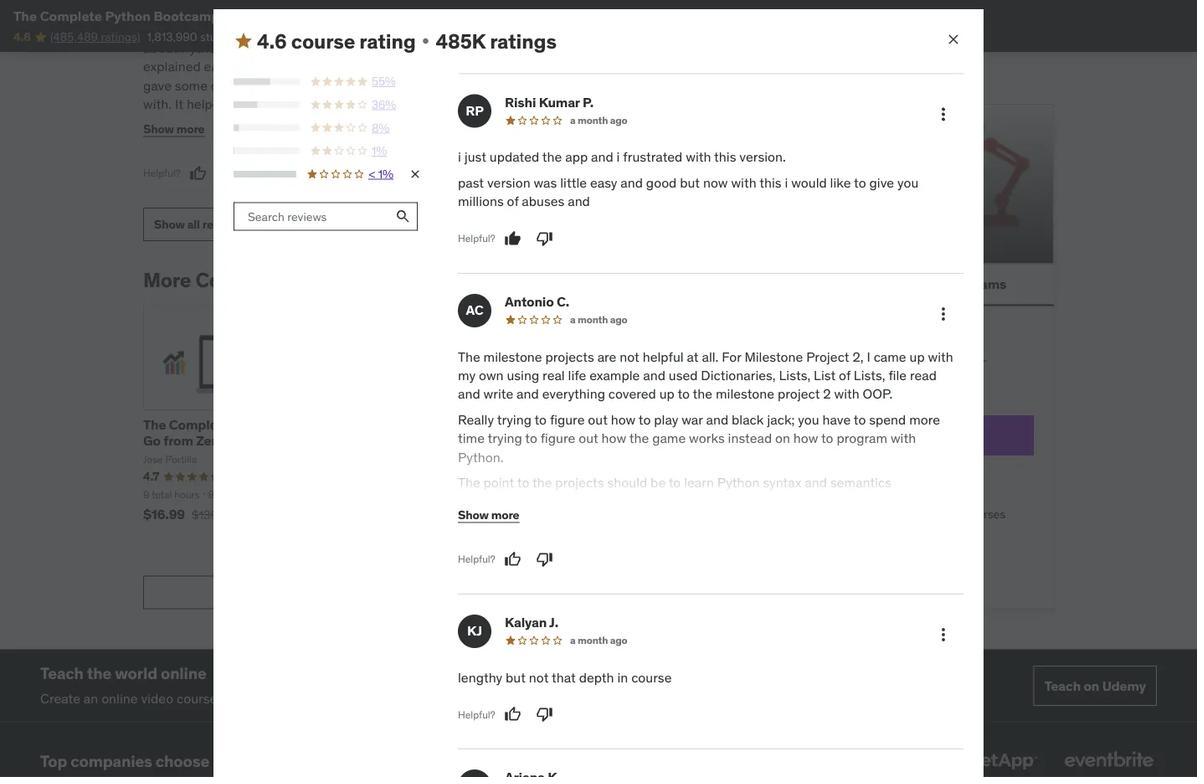 Task type: describe. For each thing, give the bounding box(es) containing it.
the up more!
[[630, 430, 649, 447]]

the left globe,
[[358, 691, 378, 708]]

Search reviews text field
[[234, 203, 389, 231]]

how up more!
[[602, 430, 627, 447]]

netapp image
[[945, 743, 1041, 777]]

to up gpt,
[[535, 411, 547, 428]]

antonio
[[505, 293, 554, 311]]

lectures for 58 lectures
[[622, 488, 659, 501]]

top companies choose udemy business to build in-demand career skills.
[[40, 751, 577, 771]]

how down "jack;"
[[794, 430, 819, 447]]

steps
[[297, 58, 330, 75]]

mark review by aditya s. as unhelpful image
[[528, 115, 545, 131]]

and up covered
[[643, 367, 666, 384]]

with up now at the right top of the page
[[686, 149, 712, 166]]

the for the complete sql bootcamp: go from zero to hero jose portilla
[[143, 417, 166, 434]]

a up lengthy but not that depth in course at the bottom of the page
[[570, 634, 576, 647]]

more!
[[601, 449, 637, 466]]

course up 'steps' on the left top of page
[[291, 29, 355, 54]]

mark review by rishi kumar p. as unhelpful image
[[537, 231, 553, 247]]

teams tab list
[[770, 265, 1055, 307]]

0 vertical spatial out
[[588, 411, 608, 428]]

teach for the
[[40, 663, 84, 684]]

nasdaq image
[[695, 743, 792, 777]]

j.
[[550, 614, 559, 631]]

1 vertical spatial in-
[[399, 751, 420, 771]]

mark review by kalyan j. as unhelpful image
[[537, 707, 553, 723]]

and down started
[[236, 58, 258, 75]]

this inside 'i am a medico, a doctor. this is my first python learning bootcamp. finished this with a great confidence. thank you for excellent teaching.'
[[594, 21, 619, 38]]

1 vertical spatial business
[[268, 751, 336, 771]]

of inside the milestone projects are not helpful at all. for milestone project 2, i came up with my own using real life example and used dictionaries, lists, list of lists, file read and write and everything covered up to the milestone project 2 with oop. really trying to figure out how to play war and black jack; you have to spend more time trying to figure out how the game works instead on how to program with python. the point to the projects should be to learn python syntax and semantics
[[839, 367, 851, 384]]

about
[[143, 40, 178, 57]]

0 vertical spatial 1%
[[372, 144, 387, 159]]

an
[[84, 691, 98, 708]]

each
[[204, 58, 233, 75]]

course right depth
[[632, 669, 672, 686]]

and up works
[[707, 411, 729, 428]]

skill
[[227, 115, 251, 132]]

show all reviews
[[154, 217, 244, 232]]

1,813,990 students
[[147, 29, 246, 44]]

with right 2
[[835, 386, 860, 403]]

a month ago for kalyan j.
[[570, 634, 628, 647]]

55% button
[[234, 74, 422, 90]]

1 horizontal spatial online
[[161, 663, 207, 684]]

0 vertical spatial milestone
[[484, 348, 542, 365]]

first
[[656, 21, 679, 38]]

antonio c.
[[505, 293, 570, 311]]

bootcamp: for hero
[[261, 417, 330, 434]]

9 total hours for 83 lectures
[[143, 488, 200, 501]]

0 horizontal spatial show more button
[[143, 112, 205, 146]]

scratch
[[319, 40, 363, 57]]

2068 reviews element
[[625, 470, 657, 484]]

2 horizontal spatial i
[[785, 174, 788, 191]]

how up "learn"
[[611, 411, 636, 428]]

0 vertical spatial some
[[175, 77, 208, 94]]

lectures for 165 lectures
[[432, 488, 468, 501]]

0 horizontal spatial but
[[506, 669, 526, 686]]

0 horizontal spatial not
[[529, 669, 549, 686]]

the complete python bootcamp from zero to hero in python
[[13, 7, 401, 24]]

helpful? left mark review by sivasubramanian as helpful icon
[[143, 167, 181, 180]]

on inside the milestone projects are not helpful at all. for milestone project 2, i came up with my own using real life example and used dictionaries, lists, list of lists, file read and write and everything covered up to the milestone project 2 with oop. really trying to figure out how to play war and black jack; you have to spend more time trying to figure out how the game works instead on how to program with python. the point to the projects should be to learn python syntax and semantics
[[776, 430, 791, 447]]

lengthy
[[458, 669, 503, 686]]

36%
[[372, 97, 396, 112]]

0 vertical spatial business
[[918, 427, 975, 444]]

udemy right choose
[[213, 751, 265, 771]]

25,000+ inside subscribe to this course and 25,000+ top‑rated udemy courses for your organization.
[[941, 354, 987, 369]]

python. inside the this course was really helpful to me in knowing about python. it started from scratch and explained each and every steps in detail. it also gave some of the interesting projects to work with. it helped me to gain some reasonable programming skill in python as a beginner.
[[181, 40, 227, 57]]

video
[[141, 691, 173, 708]]

2 vertical spatial xsmall image
[[790, 476, 803, 493]]

teaching.
[[450, 77, 520, 94]]

p.
[[583, 94, 594, 111]]

a month ago for rishi kumar p.
[[570, 114, 628, 127]]

all
[[187, 217, 200, 232]]

gpt,
[[543, 449, 572, 466]]

not inside the milestone projects are not helpful at all. for milestone project 2, i came up with my own using real life example and used dictionaries, lists, list of lists, file read and write and everything covered up to the milestone project 2 with oop. really trying to figure out how to play war and black jack; you have to spend more time trying to figure out how the game works instead on how to program with python. the point to the projects should be to learn python syntax and semantics
[[620, 348, 640, 365]]

to up program
[[854, 411, 866, 428]]

a down kumar at left top
[[570, 114, 576, 127]]

money
[[477, 691, 517, 708]]

was inside the this course was really helpful to me in knowing about python. it started from scratch and explained each and every steps in detail. it also gave some of the interesting projects to work with. it helped me to gain some reasonable programming skill in python as a beginner.
[[215, 21, 238, 38]]

or
[[894, 477, 905, 492]]

0 vertical spatial demand
[[920, 507, 962, 522]]

a inside the this course was really helpful to me in knowing about python. it started from scratch and explained each and every steps in detail. it also gave some of the interesting projects to work with. it helped me to gain some reasonable programming skill in python as a beginner.
[[330, 115, 337, 132]]

skills.
[[534, 751, 577, 771]]

0 vertical spatial figure
[[550, 411, 585, 428]]

all
[[477, 488, 488, 501]]

really
[[241, 21, 273, 38]]

additional actions for review by rishi kumar p. image
[[934, 105, 954, 125]]

updated
[[490, 149, 540, 166]]

1 lists, from the left
[[779, 367, 811, 384]]

more right or
[[908, 477, 935, 492]]

4.6 for 4.6 course rating
[[257, 29, 287, 54]]

world
[[115, 663, 157, 684]]

2 vertical spatial projects
[[556, 474, 604, 491]]

try udemy business link
[[790, 416, 1034, 456]]

python inside the this course was really helpful to me in knowing about python. it started from scratch and explained each and every steps in detail. it also gave some of the interesting projects to work with. it helped me to gain some reasonable programming skill in python as a beginner.
[[268, 115, 310, 132]]

projects inside the this course was really helpful to me in knowing about python. it started from scratch and explained each and every steps in detail. it also gave some of the interesting projects to work with. it helped me to gain some reasonable programming skill in python as a beginner.
[[316, 77, 365, 94]]

program
[[837, 430, 888, 447]]

dictionaries,
[[701, 367, 776, 384]]

fresh
[[865, 507, 892, 522]]

in inside dialog
[[618, 669, 628, 686]]

to up reasonable
[[368, 77, 380, 94]]

0 horizontal spatial it
[[175, 96, 183, 113]]

was inside i just updated the app and i frustrated with this version. past version was little easy and good but now with this i would like to give you millions of abuses and
[[534, 174, 557, 191]]

with up your
[[929, 348, 954, 365]]

is
[[622, 21, 632, 38]]

1 vertical spatial out
[[579, 430, 599, 447]]

version
[[487, 174, 531, 191]]

to up scratch
[[321, 21, 333, 38]]

the for the complete python bootcamp from zero to hero in python
[[13, 7, 37, 24]]

teach the world online create an online video course, reach students across the globe, and earn money
[[40, 663, 517, 708]]

this inside subscribe to this course and 25,000+ top‑rated udemy courses for your organization.
[[858, 354, 878, 369]]

helpful? for kj
[[458, 708, 496, 721]]

across
[[316, 691, 355, 708]]

udemy up "eventbrite" image
[[1103, 678, 1147, 695]]

9 total hours for 58 lectures
[[543, 488, 600, 501]]

your
[[944, 370, 966, 385]]

55%
[[372, 74, 396, 89]]

semantics
[[831, 474, 892, 491]]

83
[[208, 488, 220, 501]]

helpful? for rp
[[458, 232, 496, 245]]

2 vertical spatial show
[[458, 507, 489, 523]]

i am a medico, a doctor. this is my first python learning bootcamp. finished this with a great confidence. thank you for excellent teaching.
[[450, 21, 725, 94]]

python inside the milestone projects are not helpful at all. for milestone project 2, i came up with my own using real life example and used dictionaries, lists, list of lists, file read and write and everything covered up to the milestone project 2 with oop. really trying to figure out how to play war and black jack; you have to spend more time trying to figure out how the game works instead on how to program with python. the point to the projects should be to learn python syntax and semantics
[[718, 474, 760, 491]]

2
[[824, 386, 831, 403]]

submit search image
[[395, 209, 412, 225]]

1 vertical spatial online
[[101, 691, 138, 708]]

every
[[262, 58, 294, 75]]

in down scratch
[[333, 58, 344, 75]]

0 horizontal spatial 25,000+
[[817, 507, 863, 522]]

abuses
[[522, 193, 565, 210]]

1 horizontal spatial show more
[[458, 507, 520, 523]]

1 horizontal spatial on
[[1084, 678, 1100, 695]]

and inside teach the world online create an online video course, reach students across the globe, and earn money
[[421, 691, 444, 708]]

more down levels
[[491, 507, 520, 523]]

you inside i just updated the app and i frustrated with this version. past version was little easy and good but now with this i would like to give you millions of abuses and
[[898, 174, 919, 191]]

with right now at the right top of the page
[[732, 174, 757, 191]]

api
[[640, 417, 661, 434]]

my inside 'i am a medico, a doctor. this is my first python learning bootcamp. finished this with a great confidence. thank you for excellent teaching.'
[[635, 21, 653, 38]]

oop.
[[863, 386, 893, 403]]

1 vertical spatial 1%
[[378, 167, 393, 182]]

am
[[457, 21, 475, 38]]

a up life
[[570, 313, 576, 326]]

from inside the complete sql bootcamp: go from zero to hero jose portilla
[[164, 433, 193, 450]]

lectures for 83 lectures
[[223, 488, 259, 501]]

udemy right try
[[871, 427, 915, 444]]

this inside 'i am a medico, a doctor. this is my first python learning bootcamp. finished this with a great confidence. thank you for excellent teaching.'
[[619, 40, 641, 57]]

volkswagen image
[[812, 743, 848, 777]]

hero inside the complete sql bootcamp: go from zero to hero jose portilla
[[243, 433, 273, 450]]

medico,
[[489, 21, 536, 38]]

with inside 'i am a medico, a doctor. this is my first python learning bootcamp. finished this with a great confidence. thank you for excellent teaching.'
[[644, 40, 670, 57]]

ratings)
[[101, 29, 140, 44]]

helpful? up just
[[450, 116, 487, 129]]

reach
[[224, 691, 257, 708]]

i inside the milestone projects are not helpful at all. for milestone project 2, i came up with my own using real life example and used dictionaries, lists, list of lists, file read and write and everything covered up to the milestone project 2 with oop. really trying to figure out how to play war and black jack; you have to spend more time trying to figure out how the game works instead on how to program with python. the point to the projects should be to learn python syntax and semantics
[[867, 348, 871, 365]]

1 vertical spatial projects
[[546, 348, 595, 365]]

bootcamp: for gpt,
[[543, 433, 611, 450]]

to down have
[[822, 430, 834, 447]]

great
[[683, 40, 715, 57]]

thank
[[522, 58, 567, 75]]

teams button
[[919, 265, 1055, 305]]

165
[[414, 488, 430, 501]]

more down "helped"
[[176, 121, 205, 136]]

the for the milestone projects are not helpful at all. for milestone project 2, i came up with my own using real life example and used dictionaries, lists, list of lists, file read and write and everything covered up to the milestone project 2 with oop. really trying to figure out how to play war and black jack; you have to spend more time trying to figure out how the game works instead on how to program with python. the point to the projects should be to learn python syntax and semantics
[[458, 348, 481, 365]]

and down using at the top left
[[517, 386, 539, 403]]

python inside 'i am a medico, a doctor. this is my first python learning bootcamp. finished this with a great confidence. thank you for excellent teaching.'
[[683, 21, 725, 38]]

0 vertical spatial me
[[336, 21, 355, 38]]

1 horizontal spatial up
[[910, 348, 925, 365]]

0 vertical spatial show
[[143, 121, 174, 136]]

the down gpt,
[[533, 474, 552, 491]]

rating
[[360, 29, 416, 54]]

0 vertical spatial in-
[[905, 507, 920, 522]]

the complete sql bootcamp: go from zero to hero jose portilla
[[143, 417, 330, 466]]

mark review by kalyan j. as helpful image
[[505, 707, 521, 723]]

to down used
[[678, 386, 690, 403]]

users
[[937, 477, 966, 492]]

0 vertical spatial zero
[[259, 7, 287, 24]]

finished
[[568, 40, 616, 57]]

to left build
[[339, 751, 355, 771]]

to right be
[[669, 474, 681, 491]]

this down the version.
[[760, 174, 782, 191]]

0 horizontal spatial me
[[231, 96, 250, 113]]

and down little
[[568, 193, 590, 210]]

programming
[[143, 115, 224, 132]]

courses
[[196, 267, 273, 293]]

helpful? for ac
[[458, 553, 496, 566]]

to left play
[[639, 411, 651, 428]]

$139.99
[[192, 508, 234, 523]]

mark review by antonio c. as unhelpful image
[[537, 551, 553, 568]]

mark review by antonio c. as helpful image
[[505, 551, 521, 568]]

a down first
[[673, 40, 680, 57]]

&
[[895, 507, 902, 522]]

project
[[778, 386, 820, 403]]

for
[[600, 58, 627, 75]]

mark review by aditya s. as helpful image
[[496, 115, 513, 131]]

close modal image
[[946, 31, 962, 48]]

in up scratch
[[358, 21, 369, 38]]

in up '4.6 course rating'
[[340, 7, 352, 24]]

real
[[543, 367, 565, 384]]

for teams of 5 or more users
[[817, 477, 966, 492]]

and inside subscribe to this course and 25,000+ top‑rated udemy courses for your organization.
[[919, 354, 938, 369]]

teach on udemy link
[[1034, 666, 1158, 707]]

that
[[552, 669, 576, 686]]

ago for rishi kumar p.
[[610, 114, 628, 127]]

and right syntax
[[805, 474, 828, 491]]

levels
[[490, 488, 519, 501]]

a up 'bootcamp.'
[[539, 21, 546, 38]]

to inside openai python api bootcamp: learn to use ai, gpt, and more!
[[652, 433, 665, 450]]

to left openai
[[525, 430, 538, 447]]

gave
[[143, 77, 172, 94]]

month for kalyan j.
[[578, 634, 608, 647]]

to right really
[[290, 7, 304, 24]]

python up rating
[[355, 7, 401, 24]]

complete for python
[[40, 7, 102, 24]]

additional actions for review by antonio c. image
[[934, 304, 954, 324]]

kj
[[467, 623, 482, 640]]

you inside the milestone projects are not helpful at all. for milestone project 2, i came up with my own using real life example and used dictionaries, lists, list of lists, file read and write and everything covered up to the milestone project 2 with oop. really trying to figure out how to play war and black jack; you have to spend more time trying to figure out how the game works instead on how to program with python. the point to the projects should be to learn python syntax and semantics
[[799, 411, 820, 428]]

2 4.7 from the left
[[543, 469, 559, 485]]

of inside i just updated the app and i frustrated with this version. past version was little easy and good but now with this i would like to give you millions of abuses and
[[507, 193, 519, 210]]

show more button inside dialog
[[458, 499, 520, 532]]

in right skill on the top
[[254, 115, 265, 132]]

spend
[[870, 411, 907, 428]]

jack;
[[767, 411, 795, 428]]

2 horizontal spatial it
[[387, 58, 395, 75]]

course inside the this course was really helpful to me in knowing about python. it started from scratch and explained each and every steps in detail. it also gave some of the interesting projects to work with. it helped me to gain some reasonable programming skill in python as a beginner.
[[171, 21, 212, 38]]

9 for 58 lectures
[[543, 488, 549, 501]]

and up easy
[[591, 149, 614, 166]]

course inside subscribe to this course and 25,000+ top‑rated udemy courses for your organization.
[[881, 354, 916, 369]]

8%
[[372, 120, 390, 136]]

to left gain
[[253, 96, 265, 113]]

helped
[[187, 96, 228, 113]]

1 vertical spatial for
[[817, 477, 834, 492]]

for inside subscribe to this course and 25,000+ top‑rated udemy courses for your organization.
[[926, 370, 941, 385]]

1 horizontal spatial i
[[617, 149, 620, 166]]

eventbrite image
[[1061, 743, 1158, 777]]

explained
[[143, 58, 201, 75]]

hours for 83 lectures
[[174, 488, 200, 501]]

0 horizontal spatial bootcamp
[[154, 7, 220, 24]]

58 lectures
[[608, 488, 659, 501]]

teams
[[836, 477, 869, 492]]



Task type: vqa. For each thing, say whether or not it's contained in the screenshot.
Updates!)
no



Task type: locate. For each thing, give the bounding box(es) containing it.
course up about
[[171, 21, 212, 38]]

1 horizontal spatial lists,
[[854, 367, 886, 384]]

0 vertical spatial ago
[[610, 114, 628, 127]]

1 9 from the left
[[143, 488, 149, 501]]

figure up gpt,
[[541, 430, 576, 447]]

to right like
[[854, 174, 867, 191]]

1 vertical spatial hero
[[243, 433, 273, 450]]

portilla
[[165, 453, 197, 466]]

1 total from the left
[[152, 488, 172, 501]]

0 horizontal spatial 9
[[143, 488, 149, 501]]

1 horizontal spatial demand
[[920, 507, 962, 522]]

4.7
[[143, 469, 159, 485], [543, 469, 559, 485]]

out left "learn"
[[579, 430, 599, 447]]

1 vertical spatial helpful
[[643, 348, 684, 365]]

game
[[653, 430, 686, 447]]

out
[[588, 411, 608, 428], [579, 430, 599, 447]]

up
[[910, 348, 925, 365], [660, 386, 675, 403]]

to left use
[[652, 433, 665, 450]]

from up 'steps' on the left top of page
[[288, 40, 316, 57]]

on
[[776, 430, 791, 447], [1084, 678, 1100, 695]]

i left would
[[785, 174, 788, 191]]

helpful up started
[[277, 21, 318, 38]]

milestone down dictionaries,
[[716, 386, 775, 403]]

0 vertical spatial trying
[[497, 411, 532, 428]]

of right list
[[839, 367, 851, 384]]

point
[[484, 474, 515, 491]]

$16.99 $139.99
[[143, 506, 234, 524]]

0 horizontal spatial up
[[660, 386, 675, 403]]

month for antonio c.
[[578, 313, 608, 326]]

0 horizontal spatial i
[[458, 149, 461, 166]]

lectures down 137092 reviews element
[[432, 488, 468, 501]]

time
[[458, 430, 485, 447]]

just
[[465, 149, 487, 166]]

1 horizontal spatial 4.6
[[257, 29, 287, 54]]

with down spend
[[891, 430, 916, 447]]

helpful inside the this course was really helpful to me in knowing about python. it started from scratch and explained each and every steps in detail. it also gave some of the interesting projects to work with. it helped me to gain some reasonable programming skill in python as a beginner.
[[277, 21, 318, 38]]

xsmall image up also
[[419, 35, 433, 48]]

on down "jack;"
[[776, 430, 791, 447]]

0 horizontal spatial online
[[101, 691, 138, 708]]

0 vertical spatial but
[[680, 174, 700, 191]]

mark review by sivasubramanian as helpful image
[[190, 165, 207, 182]]

kumar
[[539, 94, 580, 111]]

in- right build
[[399, 751, 420, 771]]

0 horizontal spatial python.
[[181, 40, 227, 57]]

for left your
[[926, 370, 941, 385]]

58
[[608, 488, 620, 501]]

and inside openai python api bootcamp: learn to use ai, gpt, and more!
[[575, 449, 598, 466]]

dialog
[[214, 9, 984, 777]]

0 horizontal spatial 4.6
[[13, 29, 31, 44]]

bootcamp: inside openai python api bootcamp: learn to use ai, gpt, and more!
[[543, 433, 611, 450]]

to inside i just updated the app and i frustrated with this version. past version was little easy and good but now with this i would like to give you millions of abuses and
[[854, 174, 867, 191]]

3 a month ago from the top
[[570, 634, 628, 647]]

1 horizontal spatial show more button
[[458, 499, 520, 532]]

4.6 course rating
[[257, 29, 416, 54]]

0 horizontal spatial my
[[458, 367, 476, 384]]

more inside the milestone projects are not helpful at all. for milestone project 2, i came up with my own using real life example and used dictionaries, lists, list of lists, file read and write and everything covered up to the milestone project 2 with oop. really trying to figure out how to play war and black jack; you have to spend more time trying to figure out how the game works instead on how to program with python. the point to the projects should be to learn python syntax and semantics
[[910, 411, 941, 428]]

1 horizontal spatial helpful
[[643, 348, 684, 365]]

2 9 total hours from the left
[[543, 488, 600, 501]]

2 lectures from the left
[[432, 488, 468, 501]]

1 horizontal spatial business
[[918, 427, 975, 444]]

2 hours from the left
[[574, 488, 600, 501]]

bootcamp: inside the complete sql bootcamp: go from zero to hero jose portilla
[[261, 417, 330, 434]]

0 horizontal spatial some
[[175, 77, 208, 94]]

0 horizontal spatial i
[[450, 21, 453, 38]]

a month ago down p.
[[570, 114, 628, 127]]

but inside i just updated the app and i frustrated with this version. past version was little easy and good but now with this i would like to give you millions of abuses and
[[680, 174, 700, 191]]

0 vertical spatial helpful
[[277, 21, 318, 38]]

1 4.6 from the left
[[257, 29, 287, 54]]

to
[[290, 7, 304, 24], [321, 21, 333, 38], [368, 77, 380, 94], [253, 96, 265, 113], [854, 174, 867, 191], [845, 354, 856, 369], [678, 386, 690, 403], [535, 411, 547, 428], [639, 411, 651, 428], [854, 411, 866, 428], [525, 430, 538, 447], [822, 430, 834, 447], [227, 433, 240, 450], [652, 433, 665, 450], [518, 474, 530, 491], [669, 474, 681, 491], [339, 751, 355, 771]]

my right is
[[635, 21, 653, 38]]

show inside "show all reviews" button
[[154, 217, 185, 232]]

show left the all at left
[[154, 217, 185, 232]]

in-
[[905, 507, 920, 522], [399, 751, 420, 771]]

1 vertical spatial me
[[231, 96, 250, 113]]

you right give
[[898, 174, 919, 191]]

the inside the this course was really helpful to me in knowing about python. it started from scratch and explained each and every steps in detail. it also gave some of the interesting projects to work with. it helped me to gain some reasonable programming skill in python as a beginner.
[[226, 77, 245, 94]]

1 hours from the left
[[174, 488, 200, 501]]

companies
[[71, 751, 152, 771]]

1 vertical spatial students
[[260, 691, 313, 708]]

everything
[[542, 386, 606, 403]]

total down gpt,
[[551, 488, 572, 501]]

for left data
[[391, 417, 408, 434]]

up down used
[[660, 386, 675, 403]]

a right as
[[330, 115, 337, 132]]

0 vertical spatial hero
[[307, 7, 337, 24]]

for
[[926, 370, 941, 385], [391, 417, 408, 434]]

report
[[400, 585, 437, 600]]

0 horizontal spatial was
[[215, 21, 238, 38]]

my left own
[[458, 367, 476, 384]]

0 vertical spatial xsmall image
[[419, 35, 433, 48]]

online
[[161, 663, 207, 684], [101, 691, 138, 708]]

1 vertical spatial was
[[534, 174, 557, 191]]

ratings
[[490, 29, 557, 54]]

0 horizontal spatial this
[[143, 21, 168, 38]]

to inside the complete sql bootcamp: go from zero to hero jose portilla
[[227, 433, 240, 450]]

additional actions for review by kalyan j. image
[[934, 625, 954, 645]]

2 this from the left
[[594, 21, 619, 38]]

syntax
[[763, 474, 802, 491]]

python for data science and machine learning bootcamp
[[343, 417, 521, 450]]

3 month from the top
[[578, 634, 608, 647]]

figure
[[550, 411, 585, 428], [541, 430, 576, 447]]

hero up '4.6 course rating'
[[307, 7, 337, 24]]

udemy
[[843, 370, 880, 385], [871, 427, 915, 444], [1103, 678, 1147, 695], [213, 751, 265, 771]]

and right easy
[[621, 174, 643, 191]]

0 vertical spatial complete
[[40, 7, 102, 24]]

python up more!
[[592, 417, 637, 434]]

1 vertical spatial show more
[[458, 507, 520, 523]]

rp
[[466, 103, 484, 120]]

complete up portilla
[[169, 417, 230, 434]]

9 for 83 lectures
[[143, 488, 149, 501]]

4.6 up every
[[257, 29, 287, 54]]

with up excellent
[[644, 40, 670, 57]]

0 horizontal spatial complete
[[40, 7, 102, 24]]

undo mark review by rishi kumar p. as helpful image
[[505, 231, 521, 247]]

bootcamp.
[[502, 40, 565, 57]]

works
[[689, 430, 725, 447]]

some up as
[[297, 96, 330, 113]]

and up really
[[458, 386, 481, 403]]

month up are
[[578, 313, 608, 326]]

1 vertical spatial month
[[578, 313, 608, 326]]

1 vertical spatial my
[[458, 367, 476, 384]]

485k
[[436, 29, 486, 54]]

4.6 for 4.6
[[13, 29, 31, 44]]

2 9 from the left
[[543, 488, 549, 501]]

mark review by sivasubramanian as unhelpful image
[[222, 165, 238, 182]]

courses down users
[[965, 507, 1006, 522]]

to inside subscribe to this course and 25,000+ top‑rated udemy courses for your organization.
[[845, 354, 856, 369]]

month for rishi kumar p.
[[578, 114, 608, 127]]

build
[[358, 751, 396, 771]]

2 4.6 from the left
[[13, 29, 31, 44]]

show down all
[[458, 507, 489, 523]]

bootcamp inside python for data science and machine learning bootcamp
[[456, 433, 521, 450]]

show all reviews button
[[143, 208, 255, 241]]

1 vertical spatial some
[[297, 96, 330, 113]]

openai
[[543, 417, 590, 434]]

version.
[[740, 149, 786, 166]]

1 vertical spatial not
[[529, 669, 549, 686]]

1 horizontal spatial 9 total hours
[[543, 488, 600, 501]]

demand
[[920, 507, 962, 522], [420, 751, 481, 771]]

0 horizontal spatial courses
[[882, 370, 924, 385]]

and inside python for data science and machine learning bootcamp
[[496, 417, 519, 434]]

0 vertical spatial month
[[578, 114, 608, 127]]

lists, up the oop.
[[854, 367, 886, 384]]

trying down write
[[497, 411, 532, 428]]

ago for kalyan j.
[[610, 634, 628, 647]]

1 horizontal spatial students
[[260, 691, 313, 708]]

not right are
[[620, 348, 640, 365]]

reviews
[[202, 217, 244, 232]]

bootcamp up 1,813,990 students
[[154, 7, 220, 24]]

life
[[568, 367, 587, 384]]

1 lectures from the left
[[223, 488, 259, 501]]

2 vertical spatial it
[[175, 96, 183, 113]]

25,000+ up your
[[941, 354, 987, 369]]

lectures down "2068 reviews" "element"
[[622, 488, 659, 501]]

1 vertical spatial show more button
[[458, 499, 520, 532]]

complete up '(485,489'
[[40, 7, 102, 24]]

2 lists, from the left
[[854, 367, 886, 384]]

8% button
[[234, 120, 422, 136]]

in- right &
[[905, 507, 920, 522]]

1 a month ago from the top
[[570, 114, 628, 127]]

<
[[369, 167, 376, 182]]

some
[[175, 77, 208, 94], [297, 96, 330, 113]]

python inside openai python api bootcamp: learn to use ai, gpt, and more!
[[592, 417, 637, 434]]

the up an on the left of page
[[87, 663, 112, 684]]

projects up 36% button
[[316, 77, 365, 94]]

with.
[[143, 96, 172, 113]]

1 ago from the top
[[610, 114, 628, 127]]

0 vertical spatial for
[[926, 370, 941, 385]]

this inside the this course was really helpful to me in knowing about python. it started from scratch and explained each and every steps in detail. it also gave some of the interesting projects to work with. it helped me to gain some reasonable programming skill in python as a beginner.
[[143, 21, 168, 38]]

1 horizontal spatial but
[[680, 174, 700, 191]]

complete inside the complete sql bootcamp: go from zero to hero jose portilla
[[169, 417, 230, 434]]

0 vertical spatial show more
[[143, 121, 205, 136]]

udemy inside subscribe to this course and 25,000+ top‑rated udemy courses for your organization.
[[843, 370, 880, 385]]

zero right from
[[259, 7, 287, 24]]

projects down gpt,
[[556, 474, 604, 491]]

1 vertical spatial trying
[[488, 430, 523, 447]]

ago up frustrated
[[610, 114, 628, 127]]

python. inside the milestone projects are not helpful at all. for milestone project 2, i came up with my own using real life example and used dictionaries, lists, list of lists, file read and write and everything covered up to the milestone project 2 with oop. really trying to figure out how to play war and black jack; you have to spend more time trying to figure out how the game works instead on how to program with python. the point to the projects should be to learn python syntax and semantics
[[458, 449, 504, 466]]

now
[[704, 174, 728, 191]]

would
[[792, 174, 827, 191]]

0 horizontal spatial helpful
[[277, 21, 318, 38]]

0 horizontal spatial for
[[722, 348, 742, 365]]

knowing
[[372, 21, 423, 38]]

in right depth
[[618, 669, 628, 686]]

try udemy business
[[850, 427, 975, 444]]

0 vertical spatial not
[[620, 348, 640, 365]]

4.6 inside dialog
[[257, 29, 287, 54]]

1 vertical spatial courses
[[965, 507, 1006, 522]]

xsmall image right "< 1%"
[[409, 168, 422, 181]]

for inside python for data science and machine learning bootcamp
[[391, 417, 408, 434]]

but left now at the right top of the page
[[680, 174, 700, 191]]

course up the oop.
[[881, 354, 916, 369]]

1 vertical spatial it
[[387, 58, 395, 75]]

out down everything
[[588, 411, 608, 428]]

0 horizontal spatial zero
[[196, 433, 224, 450]]

and up detail.
[[366, 40, 389, 57]]

it up programming
[[175, 96, 183, 113]]

it
[[230, 40, 238, 57], [387, 58, 395, 75], [175, 96, 183, 113]]

2 total from the left
[[551, 488, 572, 501]]

dialog containing 4.6 course rating
[[214, 9, 984, 777]]

figure down everything
[[550, 411, 585, 428]]

this up now at the right top of the page
[[715, 149, 737, 166]]

machine
[[343, 433, 396, 450]]

the inside the complete sql bootcamp: go from zero to hero jose portilla
[[143, 417, 166, 434]]

python. down time
[[458, 449, 504, 466]]

from inside the this course was really helpful to me in knowing about python. it started from scratch and explained each and every steps in detail. it also gave some of the interesting projects to work with. it helped me to gain some reasonable programming skill in python as a beginner.
[[288, 40, 316, 57]]

1 horizontal spatial from
[[288, 40, 316, 57]]

subscribe
[[790, 354, 843, 369]]

137092 reviews element
[[426, 470, 466, 484]]

0 horizontal spatial for
[[391, 417, 408, 434]]

i up easy
[[617, 149, 620, 166]]

little
[[561, 174, 587, 191]]

1 vertical spatial 25,000+
[[817, 507, 863, 522]]

2 ago from the top
[[610, 313, 628, 326]]

1 horizontal spatial python.
[[458, 449, 504, 466]]

teach on udemy
[[1045, 678, 1147, 695]]

1 vertical spatial show
[[154, 217, 185, 232]]

depth
[[579, 669, 614, 686]]

1 horizontal spatial 9
[[543, 488, 549, 501]]

2 month from the top
[[578, 313, 608, 326]]

complete for sql
[[169, 417, 230, 434]]

0 vertical spatial it
[[230, 40, 238, 57]]

1 horizontal spatial milestone
[[716, 386, 775, 403]]

for inside the milestone projects are not helpful at all. for milestone project 2, i came up with my own using real life example and used dictionaries, lists, list of lists, file read and write and everything covered up to the milestone project 2 with oop. really trying to figure out how to play war and black jack; you have to spend more time trying to figure out how the game works instead on how to program with python. the point to the projects should be to learn python syntax and semantics
[[722, 348, 742, 365]]

1 horizontal spatial complete
[[169, 417, 230, 434]]

2 vertical spatial a month ago
[[570, 634, 628, 647]]

python right the learn
[[718, 474, 760, 491]]

a month ago for antonio c.
[[570, 313, 628, 326]]

hours for 58 lectures
[[574, 488, 600, 501]]

3 lectures from the left
[[622, 488, 659, 501]]

1 9 total hours from the left
[[143, 488, 200, 501]]

this course was really helpful to me in knowing about python. it started from scratch and explained each and every steps in detail. it also gave some of the interesting projects to work with. it helped me to gain some reasonable programming skill in python as a beginner.
[[143, 21, 423, 132]]

how
[[611, 411, 636, 428], [602, 430, 627, 447], [794, 430, 819, 447]]

4.6
[[257, 29, 287, 54], [13, 29, 31, 44]]

python for data science and machine learning bootcamp link
[[343, 417, 521, 450]]

9 total hours up $16.99
[[143, 488, 200, 501]]

0 horizontal spatial teach
[[40, 663, 84, 684]]

1 vertical spatial on
[[1084, 678, 1100, 695]]

medium image
[[234, 32, 254, 52]]

the milestone projects are not helpful at all. for milestone project 2, i came up with my own using real life example and used dictionaries, lists, list of lists, file read and write and everything covered up to the milestone project 2 with oop. really trying to figure out how to play war and black jack; you have to spend more time trying to figure out how the game works instead on how to program with python. the point to the projects should be to learn python syntax and semantics
[[458, 348, 954, 491]]

show
[[143, 121, 174, 136], [154, 217, 185, 232], [458, 507, 489, 523]]

show more button down the point
[[458, 499, 520, 532]]

ago for antonio c.
[[610, 313, 628, 326]]

1 horizontal spatial not
[[620, 348, 640, 365]]

for
[[722, 348, 742, 365], [817, 477, 834, 492]]

1 horizontal spatial i
[[867, 348, 871, 365]]

this left is
[[594, 21, 619, 38]]

sql
[[233, 417, 259, 434]]

0 vertical spatial python.
[[181, 40, 227, 57]]

my inside the milestone projects are not helpful at all. for milestone project 2, i came up with my own using real life example and used dictionaries, lists, list of lists, file read and write and everything covered up to the milestone project 2 with oop. really trying to figure out how to play war and black jack; you have to spend more time trying to figure out how the game works instead on how to program with python. the point to the projects should be to learn python syntax and semantics
[[458, 367, 476, 384]]

1 horizontal spatial lectures
[[432, 488, 468, 501]]

own
[[479, 367, 504, 384]]

from
[[223, 7, 256, 24]]

1% down 8%
[[372, 144, 387, 159]]

0 horizontal spatial lists,
[[779, 367, 811, 384]]

of left the 5
[[872, 477, 882, 492]]

0 horizontal spatial students
[[200, 29, 246, 44]]

students inside teach the world online create an online video course, reach students across the globe, and earn money
[[260, 691, 313, 708]]

past
[[458, 174, 484, 191]]

1 vertical spatial figure
[[541, 430, 576, 447]]

total for 58 lectures
[[551, 488, 572, 501]]

more
[[176, 121, 205, 136], [910, 411, 941, 428], [908, 477, 935, 492], [491, 507, 520, 523]]

xsmall image
[[419, 35, 433, 48], [409, 168, 422, 181], [790, 476, 803, 493]]

1 vertical spatial but
[[506, 669, 526, 686]]

2 a month ago from the top
[[570, 313, 628, 326]]

0 horizontal spatial demand
[[420, 751, 481, 771]]

a month ago
[[570, 114, 628, 127], [570, 313, 628, 326], [570, 634, 628, 647]]

1 month from the top
[[578, 114, 608, 127]]

milestone
[[745, 348, 803, 365]]

frustrated
[[623, 149, 683, 166]]

zero inside the complete sql bootcamp: go from zero to hero jose portilla
[[196, 433, 224, 450]]

0 vertical spatial my
[[635, 21, 653, 38]]

1 horizontal spatial some
[[297, 96, 330, 113]]

9 total hours
[[143, 488, 200, 501], [543, 488, 600, 501]]

1,813,990
[[147, 29, 197, 44]]

9 down gpt,
[[543, 488, 549, 501]]

file
[[889, 367, 907, 384]]

hours left 58
[[574, 488, 600, 501]]

the down used
[[693, 386, 713, 403]]

easy
[[590, 174, 618, 191]]

teach inside teach the world online create an online video course, reach students across the globe, and earn money
[[40, 663, 84, 684]]

3 ago from the top
[[610, 634, 628, 647]]

4.7 down gpt,
[[543, 469, 559, 485]]

courses
[[882, 370, 924, 385], [965, 507, 1006, 522]]

teams
[[967, 276, 1007, 293]]

by
[[277, 267, 300, 293]]

month up depth
[[578, 634, 608, 647]]

list
[[814, 367, 836, 384]]

helpful? left "mark review by antonio c. as helpful" image
[[458, 553, 496, 566]]

kalyan j.
[[505, 614, 559, 631]]

9 total hours down gpt,
[[543, 488, 600, 501]]

as
[[314, 115, 327, 132]]

learning
[[450, 40, 498, 57]]

to right the point
[[518, 474, 530, 491]]

total for 83 lectures
[[152, 488, 172, 501]]

teach for on
[[1045, 678, 1081, 695]]

python inside python for data science and machine learning bootcamp
[[343, 417, 388, 434]]

1 vertical spatial demand
[[420, 751, 481, 771]]

you
[[570, 58, 597, 75]]

0 horizontal spatial in-
[[399, 751, 420, 771]]

demand down users
[[920, 507, 962, 522]]

a right the am
[[478, 21, 485, 38]]

0 vertical spatial projects
[[316, 77, 365, 94]]

i right 2,
[[867, 348, 871, 365]]

0 vertical spatial students
[[200, 29, 246, 44]]

bootcamp: right the sql
[[261, 417, 330, 434]]

month
[[578, 114, 608, 127], [578, 313, 608, 326], [578, 634, 608, 647]]

covered
[[609, 386, 657, 403]]

< 1% button
[[234, 166, 422, 183]]

i inside 'i am a medico, a doctor. this is my first python learning bootcamp. finished this with a great confidence. thank you for excellent teaching.'
[[450, 21, 453, 38]]

0 horizontal spatial milestone
[[484, 348, 542, 365]]

1% right <
[[378, 167, 393, 182]]

of inside the this course was really helpful to me in knowing about python. it started from scratch and explained each and every steps in detail. it also gave some of the interesting projects to work with. it helped me to gain some reasonable programming skill in python as a beginner.
[[211, 77, 223, 94]]

1 this from the left
[[143, 21, 168, 38]]

openai python api bootcamp: learn to use ai, gpt, and more!
[[543, 417, 709, 466]]

1 horizontal spatial for
[[926, 370, 941, 385]]

me
[[336, 21, 355, 38], [231, 96, 250, 113]]

helpful inside the milestone projects are not helpful at all. for milestone project 2, i came up with my own using real life example and used dictionaries, lists, list of lists, file read and write and everything covered up to the milestone project 2 with oop. really trying to figure out how to play war and black jack; you have to spend more time trying to figure out how the game works instead on how to program with python. the point to the projects should be to learn python syntax and semantics
[[643, 348, 684, 365]]

you down project
[[799, 411, 820, 428]]

box image
[[869, 743, 925, 777]]

students down from
[[200, 29, 246, 44]]

25,000+ fresh & in-demand courses
[[817, 507, 1006, 522]]

in
[[340, 7, 352, 24], [358, 21, 369, 38], [333, 58, 344, 75], [254, 115, 265, 132], [618, 669, 628, 686]]

course
[[171, 21, 212, 38], [291, 29, 355, 54], [881, 354, 916, 369], [632, 669, 672, 686]]

ago
[[610, 114, 628, 127], [610, 313, 628, 326], [610, 634, 628, 647]]

the inside i just updated the app and i frustrated with this version. past version was little easy and good but now with this i would like to give you millions of abuses and
[[543, 149, 562, 166]]

2 vertical spatial ago
[[610, 634, 628, 647]]

show more down with.
[[143, 121, 205, 136]]

0 horizontal spatial you
[[799, 411, 820, 428]]

0 vertical spatial up
[[910, 348, 925, 365]]

python up ratings)
[[105, 7, 151, 24]]

xsmall image inside < 1% button
[[409, 168, 422, 181]]

1 horizontal spatial courses
[[965, 507, 1006, 522]]

1 4.7 from the left
[[143, 469, 159, 485]]

courses inside subscribe to this course and 25,000+ top‑rated udemy courses for your organization.
[[882, 370, 924, 385]]



